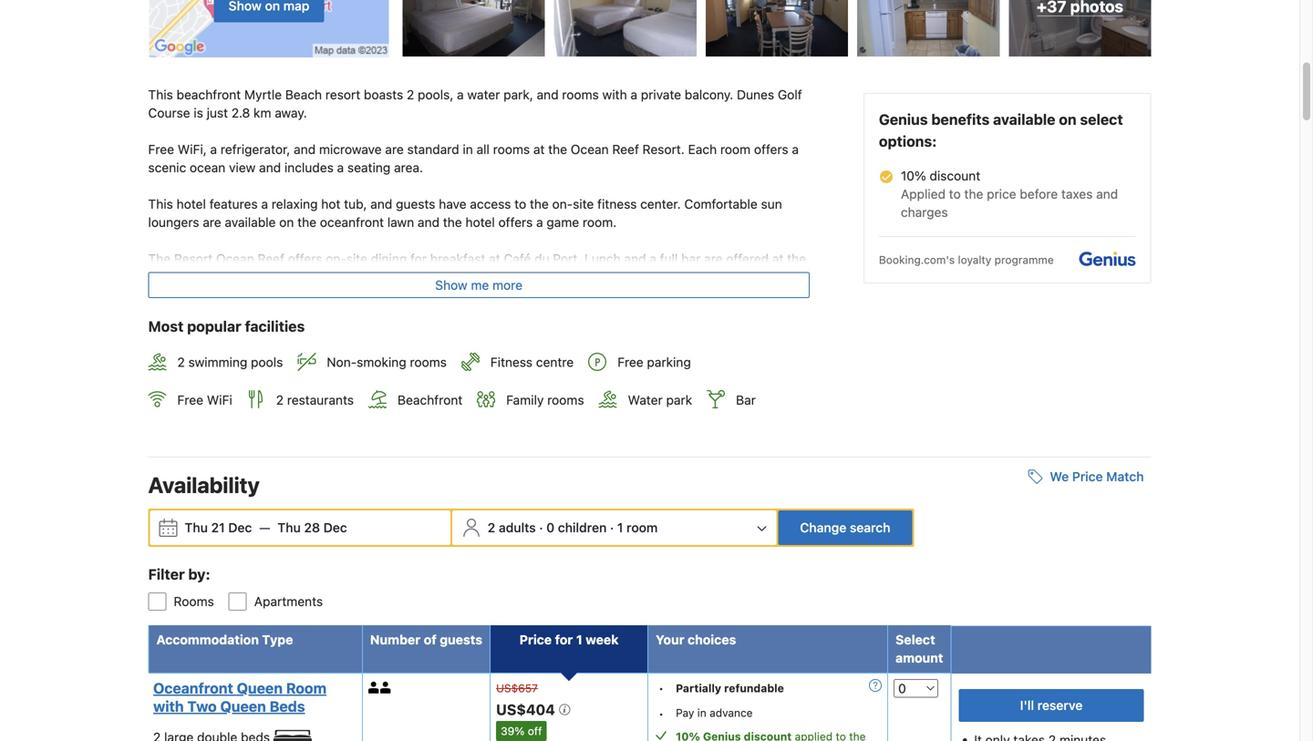 Task type: describe. For each thing, give the bounding box(es) containing it.
loyalty
[[958, 254, 992, 266]]

change search
[[800, 520, 891, 535]]

and right park,
[[537, 87, 559, 102]]

pay in advance
[[676, 707, 753, 719]]

balcony.
[[685, 87, 733, 102]]

family inside this beachfront myrtle beach resort boasts 2 pools, a water park, and rooms with a private balcony. dunes golf course is just 2.8 km away. free wifi, a refrigerator, and microwave are standard in all rooms at the ocean reef resort. each room offers a scenic ocean view and includes a seating area. this hotel features a relaxing hot tub, and guests have access to the on-site fitness center. comfortable sun loungers are available on the oceanfront lawn and the hotel offers a game room. the resort ocean reef offers on-site dining for breakfast at café du port. lunch and a full bar are offered at the poolside banana boat lounge. this hotel is 12 minutes' drive from both ripley's aquarium and broadway at the beach. family kingdom amusement park is 9.2 km from the hotel and myrtle beach international airport is 14 km away.
[[663, 306, 700, 321]]

0
[[546, 520, 555, 535]]

beachfront
[[398, 392, 463, 407]]

is left the 12
[[209, 306, 219, 321]]

partially
[[676, 682, 721, 695]]

a left full
[[650, 251, 656, 266]]

and down refrigerator,
[[259, 160, 281, 175]]

private
[[641, 87, 681, 102]]

a left relaxing
[[261, 197, 268, 212]]

and up includes
[[294, 142, 316, 157]]

swimming
[[188, 355, 247, 370]]

rooms
[[174, 594, 214, 609]]

us$657
[[496, 682, 538, 695]]

airport
[[577, 324, 618, 339]]

2 horizontal spatial km
[[652, 324, 670, 339]]

2 for 2 adults · 0 children · 1 room
[[488, 520, 495, 535]]

1 vertical spatial on-
[[326, 251, 346, 266]]

port.
[[553, 251, 581, 266]]

0 horizontal spatial beach
[[285, 87, 322, 102]]

free for free wifi
[[177, 392, 203, 407]]

hotel down the both at the left top
[[361, 324, 391, 339]]

fitness
[[597, 197, 637, 212]]

genius
[[879, 111, 928, 128]]

refrigerator,
[[221, 142, 290, 157]]

centre
[[536, 355, 574, 370]]

0 horizontal spatial are
[[203, 215, 221, 230]]

• for pay in advance
[[659, 708, 664, 721]]

me
[[471, 278, 489, 293]]

amount
[[896, 650, 943, 666]]

booking.com's
[[879, 254, 955, 266]]

availability
[[148, 472, 260, 498]]

available inside genius benefits available on select options:
[[993, 111, 1056, 128]]

number of guests
[[370, 632, 482, 647]]

2 occupancy image from the left
[[380, 682, 392, 694]]

price inside dropdown button
[[1072, 469, 1103, 484]]

discount
[[930, 168, 981, 183]]

we
[[1050, 469, 1069, 484]]

park
[[222, 324, 248, 339]]

and right lunch
[[624, 251, 646, 266]]

loungers
[[148, 215, 199, 230]]

on inside genius benefits available on select options:
[[1059, 111, 1077, 128]]

is left 9.2
[[252, 324, 261, 339]]

we price match
[[1050, 469, 1144, 484]]

water
[[628, 392, 663, 407]]

restaurants
[[287, 392, 354, 407]]

non-
[[327, 355, 357, 370]]

a down microwave
[[337, 160, 344, 175]]

free for free parking
[[618, 355, 644, 370]]

oceanfront queen room with two queen beds
[[153, 680, 327, 715]]

2 vertical spatial offers
[[288, 251, 322, 266]]

1 vertical spatial family
[[506, 392, 544, 407]]

0 vertical spatial ocean
[[571, 142, 609, 157]]

a up ocean
[[210, 142, 217, 157]]

i'll reserve button
[[959, 689, 1144, 722]]

and down ripley's on the top left of page
[[394, 324, 416, 339]]

lawn
[[387, 215, 414, 230]]

your
[[656, 632, 685, 647]]

smoking
[[357, 355, 406, 370]]

is left just
[[194, 105, 203, 121]]

number
[[370, 632, 421, 647]]

resort
[[325, 87, 360, 102]]

39%
[[501, 725, 525, 738]]

and inside 10% discount applied to the price before taxes and charges
[[1096, 187, 1118, 202]]

comfortable
[[684, 197, 758, 212]]

1 thu from the left
[[185, 520, 208, 535]]

rooms right park,
[[562, 87, 599, 102]]

oceanfront
[[153, 680, 233, 697]]

programme
[[995, 254, 1054, 266]]

most
[[148, 318, 184, 335]]

to inside this beachfront myrtle beach resort boasts 2 pools, a water park, and rooms with a private balcony. dunes golf course is just 2.8 km away. free wifi, a refrigerator, and microwave are standard in all rooms at the ocean reef resort. each room offers a scenic ocean view and includes a seating area. this hotel features a relaxing hot tub, and guests have access to the on-site fitness center. comfortable sun loungers are available on the oceanfront lawn and the hotel offers a game room. the resort ocean reef offers on-site dining for breakfast at café du port. lunch and a full bar are offered at the poolside banana boat lounge. this hotel is 12 minutes' drive from both ripley's aquarium and broadway at the beach. family kingdom amusement park is 9.2 km from the hotel and myrtle beach international airport is 14 km away.
[[515, 197, 526, 212]]

on inside this beachfront myrtle beach resort boasts 2 pools, a water park, and rooms with a private balcony. dunes golf course is just 2.8 km away. free wifi, a refrigerator, and microwave are standard in all rooms at the ocean reef resort. each room offers a scenic ocean view and includes a seating area. this hotel features a relaxing hot tub, and guests have access to the on-site fitness center. comfortable sun loungers are available on the oceanfront lawn and the hotel offers a game room. the resort ocean reef offers on-site dining for breakfast at café du port. lunch and a full bar are offered at the poolside banana boat lounge. this hotel is 12 minutes' drive from both ripley's aquarium and broadway at the beach. family kingdom amusement park is 9.2 km from the hotel and myrtle beach international airport is 14 km away.
[[279, 215, 294, 230]]

charges
[[901, 205, 948, 220]]

thu 21 dec — thu 28 dec
[[185, 520, 347, 535]]

at up the airport
[[582, 306, 593, 321]]

1 dec from the left
[[228, 520, 252, 535]]

broadway
[[520, 306, 578, 321]]

2 adults · 0 children · 1 room button
[[454, 510, 775, 545]]

bar
[[681, 251, 701, 266]]

2 horizontal spatial offers
[[754, 142, 789, 157]]

café
[[504, 251, 531, 266]]

minutes'
[[239, 306, 290, 321]]

1 vertical spatial beach
[[460, 324, 497, 339]]

0 vertical spatial from
[[326, 306, 353, 321]]

center.
[[640, 197, 681, 212]]

and right lawn on the top left of page
[[418, 215, 440, 230]]

price
[[987, 187, 1016, 202]]

kingdom
[[704, 306, 756, 321]]

park,
[[504, 87, 533, 102]]

beachfront
[[177, 87, 241, 102]]

1 vertical spatial away.
[[673, 324, 705, 339]]

1 occupancy image from the left
[[368, 682, 380, 694]]

rooms up beachfront
[[410, 355, 447, 370]]

rooms right all
[[493, 142, 530, 157]]

39% off
[[501, 725, 542, 738]]

ripley's
[[387, 306, 432, 321]]

2 vertical spatial are
[[704, 251, 723, 266]]

international
[[500, 324, 574, 339]]

this beachfront myrtle beach resort boasts 2 pools, a water park, and rooms with a private balcony. dunes golf course is just 2.8 km away. free wifi, a refrigerator, and microwave are standard in all rooms at the ocean reef resort. each room offers a scenic ocean view and includes a seating area. this hotel features a relaxing hot tub, and guests have access to the on-site fitness center. comfortable sun loungers are available on the oceanfront lawn and the hotel offers a game room. the resort ocean reef offers on-site dining for breakfast at café du port. lunch and a full bar are offered at the poolside banana boat lounge. this hotel is 12 minutes' drive from both ripley's aquarium and broadway at the beach. family kingdom amusement park is 9.2 km from the hotel and myrtle beach international airport is 14 km away.
[[148, 87, 810, 339]]

match
[[1106, 469, 1144, 484]]

du
[[534, 251, 550, 266]]

pools
[[251, 355, 283, 370]]

2 for 2 restaurants
[[276, 392, 284, 407]]

us$404
[[496, 701, 559, 719]]

for inside this beachfront myrtle beach resort boasts 2 pools, a water park, and rooms with a private balcony. dunes golf course is just 2.8 km away. free wifi, a refrigerator, and microwave are standard in all rooms at the ocean reef resort. each room offers a scenic ocean view and includes a seating area. this hotel features a relaxing hot tub, and guests have access to the on-site fitness center. comfortable sun loungers are available on the oceanfront lawn and the hotel offers a game room. the resort ocean reef offers on-site dining for breakfast at café du port. lunch and a full bar are offered at the poolside banana boat lounge. this hotel is 12 minutes' drive from both ripley's aquarium and broadway at the beach. family kingdom amusement park is 9.2 km from the hotel and myrtle beach international airport is 14 km away.
[[410, 251, 427, 266]]

wifi
[[207, 392, 232, 407]]

at left "café"
[[489, 251, 500, 266]]

a left game
[[536, 215, 543, 230]]

group containing rooms
[[134, 578, 1151, 611]]

14
[[635, 324, 648, 339]]

2 thu from the left
[[278, 520, 301, 535]]

select
[[896, 632, 935, 647]]

the inside 10% discount applied to the price before taxes and charges
[[964, 187, 983, 202]]

thu 28 dec button
[[270, 511, 354, 544]]

1 vertical spatial for
[[555, 632, 573, 647]]

all
[[477, 142, 490, 157]]

0 vertical spatial reef
[[612, 142, 639, 157]]

2 inside this beachfront myrtle beach resort boasts 2 pools, a water park, and rooms with a private balcony. dunes golf course is just 2.8 km away. free wifi, a refrigerator, and microwave are standard in all rooms at the ocean reef resort. each room offers a scenic ocean view and includes a seating area. this hotel features a relaxing hot tub, and guests have access to the on-site fitness center. comfortable sun loungers are available on the oceanfront lawn and the hotel offers a game room. the resort ocean reef offers on-site dining for breakfast at café du port. lunch and a full bar are offered at the poolside banana boat lounge. this hotel is 12 minutes' drive from both ripley's aquarium and broadway at the beach. family kingdom amusement park is 9.2 km from the hotel and myrtle beach international airport is 14 km away.
[[407, 87, 414, 102]]

1 vertical spatial reef
[[258, 251, 284, 266]]

boat
[[249, 270, 276, 285]]

2.8
[[231, 105, 250, 121]]

1 vertical spatial myrtle
[[419, 324, 457, 339]]

access
[[470, 197, 511, 212]]

park
[[666, 392, 692, 407]]

1 horizontal spatial offers
[[498, 215, 533, 230]]

a down golf
[[792, 142, 799, 157]]

dining
[[371, 251, 407, 266]]

boasts
[[364, 87, 403, 102]]

0 horizontal spatial 1
[[576, 632, 583, 647]]

filter
[[148, 566, 185, 583]]

28
[[304, 520, 320, 535]]

1 this from the top
[[148, 87, 173, 102]]

free inside this beachfront myrtle beach resort boasts 2 pools, a water park, and rooms with a private balcony. dunes golf course is just 2.8 km away. free wifi, a refrigerator, and microwave are standard in all rooms at the ocean reef resort. each room offers a scenic ocean view and includes a seating area. this hotel features a relaxing hot tub, and guests have access to the on-site fitness center. comfortable sun loungers are available on the oceanfront lawn and the hotel offers a game room. the resort ocean reef offers on-site dining for breakfast at café du port. lunch and a full bar are offered at the poolside banana boat lounge. this hotel is 12 minutes' drive from both ripley's aquarium and broadway at the beach. family kingdom amusement park is 9.2 km from the hotel and myrtle beach international airport is 14 km away.
[[148, 142, 174, 157]]

accommodation
[[156, 632, 259, 647]]

show me more link
[[148, 272, 810, 298]]

genius benefits available on select options:
[[879, 111, 1123, 150]]

3 this from the top
[[148, 306, 173, 321]]

apartments
[[254, 594, 323, 609]]

we price match button
[[1021, 460, 1151, 493]]

relaxing
[[272, 197, 318, 212]]



Task type: vqa. For each thing, say whether or not it's contained in the screenshot.
sofa in king studio with sofa bed entire studio • 1 bathroom • 1 kitchen • 516.7feet² 2 beds (1 king, 1 sofa bed) only 1 left at this price on our site
no



Task type: locate. For each thing, give the bounding box(es) containing it.
change
[[800, 520, 847, 535]]

amusement
[[148, 324, 219, 339]]

with inside the oceanfront queen room with two queen beds
[[153, 698, 184, 715]]

1 vertical spatial from
[[308, 324, 335, 339]]

0 horizontal spatial price
[[520, 632, 552, 647]]

0 vertical spatial •
[[659, 682, 664, 695]]

1 vertical spatial on
[[279, 215, 294, 230]]

room inside this beachfront myrtle beach resort boasts 2 pools, a water park, and rooms with a private balcony. dunes golf course is just 2.8 km away. free wifi, a refrigerator, and microwave are standard in all rooms at the ocean reef resort. each room offers a scenic ocean view and includes a seating area. this hotel features a relaxing hot tub, and guests have access to the on-site fitness center. comfortable sun loungers are available on the oceanfront lawn and the hotel offers a game room. the resort ocean reef offers on-site dining for breakfast at café du port. lunch and a full bar are offered at the poolside banana boat lounge. this hotel is 12 minutes' drive from both ripley's aquarium and broadway at the beach. family kingdom amusement park is 9.2 km from the hotel and myrtle beach international airport is 14 km away.
[[720, 142, 751, 157]]

available inside this beachfront myrtle beach resort boasts 2 pools, a water park, and rooms with a private balcony. dunes golf course is just 2.8 km away. free wifi, a refrigerator, and microwave are standard in all rooms at the ocean reef resort. each room offers a scenic ocean view and includes a seating area. this hotel features a relaxing hot tub, and guests have access to the on-site fitness center. comfortable sun loungers are available on the oceanfront lawn and the hotel offers a game room. the resort ocean reef offers on-site dining for breakfast at café du port. lunch and a full bar are offered at the poolside banana boat lounge. this hotel is 12 minutes' drive from both ripley's aquarium and broadway at the beach. family kingdom amusement park is 9.2 km from the hotel and myrtle beach international airport is 14 km away.
[[225, 215, 276, 230]]

queen right two
[[220, 698, 266, 715]]

room.
[[583, 215, 617, 230]]

are
[[385, 142, 404, 157], [203, 215, 221, 230], [704, 251, 723, 266]]

and
[[537, 87, 559, 102], [294, 142, 316, 157], [259, 160, 281, 175], [1096, 187, 1118, 202], [370, 197, 392, 212], [418, 215, 440, 230], [624, 251, 646, 266], [495, 306, 517, 321], [394, 324, 416, 339]]

1 horizontal spatial ·
[[610, 520, 614, 535]]

just
[[207, 105, 228, 121]]

parking
[[647, 355, 691, 370]]

0 vertical spatial guests
[[396, 197, 435, 212]]

sun
[[761, 197, 782, 212]]

1 horizontal spatial in
[[697, 707, 707, 719]]

· left 0
[[539, 520, 543, 535]]

the
[[548, 142, 567, 157], [964, 187, 983, 202], [530, 197, 549, 212], [297, 215, 317, 230], [443, 215, 462, 230], [787, 251, 806, 266], [597, 306, 616, 321], [339, 324, 358, 339]]

wifi,
[[178, 142, 207, 157]]

myrtle up 2.8
[[244, 87, 282, 102]]

0 horizontal spatial available
[[225, 215, 276, 230]]

by:
[[188, 566, 210, 583]]

site up the room.
[[573, 197, 594, 212]]

refundable
[[724, 682, 784, 695]]

group
[[134, 578, 1151, 611]]

1
[[617, 520, 623, 535], [576, 632, 583, 647]]

to inside 10% discount applied to the price before taxes and charges
[[949, 187, 961, 202]]

offers
[[754, 142, 789, 157], [498, 215, 533, 230], [288, 251, 322, 266]]

on-
[[552, 197, 573, 212], [326, 251, 346, 266]]

hotel down the access
[[466, 215, 495, 230]]

1 horizontal spatial on
[[1059, 111, 1077, 128]]

0 vertical spatial this
[[148, 87, 173, 102]]

taxes
[[1062, 187, 1093, 202]]

area.
[[394, 160, 423, 175]]

0 horizontal spatial ·
[[539, 520, 543, 535]]

in inside this beachfront myrtle beach resort boasts 2 pools, a water park, and rooms with a private balcony. dunes golf course is just 2.8 km away. free wifi, a refrigerator, and microwave are standard in all rooms at the ocean reef resort. each room offers a scenic ocean view and includes a seating area. this hotel features a relaxing hot tub, and guests have access to the on-site fitness center. comfortable sun loungers are available on the oceanfront lawn and the hotel offers a game room. the resort ocean reef offers on-site dining for breakfast at café du port. lunch and a full bar are offered at the poolside banana boat lounge. this hotel is 12 minutes' drive from both ripley's aquarium and broadway at the beach. family kingdom amusement park is 9.2 km from the hotel and myrtle beach international airport is 14 km away.
[[463, 142, 473, 157]]

rooms
[[562, 87, 599, 102], [493, 142, 530, 157], [410, 355, 447, 370], [547, 392, 584, 407]]

0 horizontal spatial room
[[627, 520, 658, 535]]

oceanfront queen room with two queen beds link
[[153, 679, 352, 716]]

0 horizontal spatial ocean
[[216, 251, 254, 266]]

1 horizontal spatial km
[[287, 324, 304, 339]]

1 vertical spatial site
[[346, 251, 367, 266]]

2 vertical spatial this
[[148, 306, 173, 321]]

reef
[[612, 142, 639, 157], [258, 251, 284, 266]]

week
[[586, 632, 619, 647]]

1 horizontal spatial family
[[663, 306, 700, 321]]

beds
[[270, 698, 305, 715]]

• left pay
[[659, 708, 664, 721]]

before
[[1020, 187, 1058, 202]]

free wifi
[[177, 392, 232, 407]]

in
[[463, 142, 473, 157], [697, 707, 707, 719]]

guests inside this beachfront myrtle beach resort boasts 2 pools, a water park, and rooms with a private balcony. dunes golf course is just 2.8 km away. free wifi, a refrigerator, and microwave are standard in all rooms at the ocean reef resort. each room offers a scenic ocean view and includes a seating area. this hotel features a relaxing hot tub, and guests have access to the on-site fitness center. comfortable sun loungers are available on the oceanfront lawn and the hotel offers a game room. the resort ocean reef offers on-site dining for breakfast at café du port. lunch and a full bar are offered at the poolside banana boat lounge. this hotel is 12 minutes' drive from both ripley's aquarium and broadway at the beach. family kingdom amusement park is 9.2 km from the hotel and myrtle beach international airport is 14 km away.
[[396, 197, 435, 212]]

1 horizontal spatial room
[[720, 142, 751, 157]]

free left wifi
[[177, 392, 203, 407]]

available down features
[[225, 215, 276, 230]]

bar
[[736, 392, 756, 407]]

full
[[660, 251, 678, 266]]

1 right children
[[617, 520, 623, 535]]

free up scenic
[[148, 142, 174, 157]]

this up amusement
[[148, 306, 173, 321]]

guests up lawn on the top left of page
[[396, 197, 435, 212]]

with inside this beachfront myrtle beach resort boasts 2 pools, a water park, and rooms with a private balcony. dunes golf course is just 2.8 km away. free wifi, a refrigerator, and microwave are standard in all rooms at the ocean reef resort. each room offers a scenic ocean view and includes a seating area. this hotel features a relaxing hot tub, and guests have access to the on-site fitness center. comfortable sun loungers are available on the oceanfront lawn and the hotel offers a game room. the resort ocean reef offers on-site dining for breakfast at café du port. lunch and a full bar are offered at the poolside banana boat lounge. this hotel is 12 minutes' drive from both ripley's aquarium and broadway at the beach. family kingdom amusement park is 9.2 km from the hotel and myrtle beach international airport is 14 km away.
[[602, 87, 627, 102]]

0 horizontal spatial on
[[279, 215, 294, 230]]

on- up lounge.
[[326, 251, 346, 266]]

in right pay
[[697, 707, 707, 719]]

1 vertical spatial queen
[[220, 698, 266, 715]]

from down drive
[[308, 324, 335, 339]]

0 horizontal spatial site
[[346, 251, 367, 266]]

dec right 28
[[323, 520, 347, 535]]

2 swimming pools
[[177, 355, 283, 370]]

guests
[[396, 197, 435, 212], [440, 632, 482, 647]]

2 • from the top
[[659, 708, 664, 721]]

your choices
[[656, 632, 736, 647]]

1 horizontal spatial on-
[[552, 197, 573, 212]]

advance
[[710, 707, 753, 719]]

1 horizontal spatial beach
[[460, 324, 497, 339]]

at right offered
[[772, 251, 784, 266]]

km right 9.2
[[287, 324, 304, 339]]

breakfast
[[430, 251, 485, 266]]

the
[[148, 251, 171, 266]]

0 horizontal spatial with
[[153, 698, 184, 715]]

both
[[357, 306, 384, 321]]

for left week
[[555, 632, 573, 647]]

room inside dropdown button
[[627, 520, 658, 535]]

price right the we
[[1072, 469, 1103, 484]]

are up area.
[[385, 142, 404, 157]]

course
[[148, 105, 190, 121]]

1 vertical spatial •
[[659, 708, 664, 721]]

km
[[254, 105, 271, 121], [287, 324, 304, 339], [652, 324, 670, 339]]

a left water
[[457, 87, 464, 102]]

and right the taxes
[[1096, 187, 1118, 202]]

applied
[[901, 187, 946, 202]]

for
[[410, 251, 427, 266], [555, 632, 573, 647]]

away. up parking
[[673, 324, 705, 339]]

0 horizontal spatial reef
[[258, 251, 284, 266]]

1 horizontal spatial free
[[177, 392, 203, 407]]

with down the oceanfront
[[153, 698, 184, 715]]

2 left pools,
[[407, 87, 414, 102]]

on down relaxing
[[279, 215, 294, 230]]

myrtle down aquarium
[[419, 324, 457, 339]]

0 horizontal spatial free
[[148, 142, 174, 157]]

to down discount
[[949, 187, 961, 202]]

each
[[688, 142, 717, 157]]

to right the access
[[515, 197, 526, 212]]

0 horizontal spatial dec
[[228, 520, 252, 535]]

adults
[[499, 520, 536, 535]]

2 · from the left
[[610, 520, 614, 535]]

site left the dining
[[346, 251, 367, 266]]

1 horizontal spatial guests
[[440, 632, 482, 647]]

2 restaurants
[[276, 392, 354, 407]]

1 horizontal spatial dec
[[323, 520, 347, 535]]

0 vertical spatial away.
[[275, 105, 307, 121]]

choices
[[688, 632, 736, 647]]

myrtle
[[244, 87, 282, 102], [419, 324, 457, 339]]

1 left week
[[576, 632, 583, 647]]

1 inside 2 adults · 0 children · 1 room dropdown button
[[617, 520, 623, 535]]

from left the both at the left top
[[326, 306, 353, 321]]

ocean up banana
[[216, 251, 254, 266]]

0 vertical spatial site
[[573, 197, 594, 212]]

on left select
[[1059, 111, 1077, 128]]

0 vertical spatial queen
[[237, 680, 283, 697]]

2 down amusement
[[177, 355, 185, 370]]

seating
[[347, 160, 391, 175]]

a left private
[[631, 87, 637, 102]]

2 this from the top
[[148, 197, 173, 212]]

show me more
[[435, 278, 523, 293]]

2 vertical spatial free
[[177, 392, 203, 407]]

2 horizontal spatial are
[[704, 251, 723, 266]]

room
[[286, 680, 327, 697]]

2 horizontal spatial free
[[618, 355, 644, 370]]

reef up "boat"
[[258, 251, 284, 266]]

occupancy image
[[368, 682, 380, 694], [380, 682, 392, 694]]

1 vertical spatial guests
[[440, 632, 482, 647]]

0 vertical spatial available
[[993, 111, 1056, 128]]

partially refundable
[[676, 682, 784, 695]]

0 horizontal spatial offers
[[288, 251, 322, 266]]

in left all
[[463, 142, 473, 157]]

site
[[573, 197, 594, 212], [346, 251, 367, 266]]

• left partially
[[659, 682, 664, 695]]

with left private
[[602, 87, 627, 102]]

away. right 2.8
[[275, 105, 307, 121]]

1 horizontal spatial ocean
[[571, 142, 609, 157]]

options:
[[879, 133, 937, 150]]

beach down aquarium
[[460, 324, 497, 339]]

available right benefits on the top right of page
[[993, 111, 1056, 128]]

are down features
[[203, 215, 221, 230]]

0 horizontal spatial myrtle
[[244, 87, 282, 102]]

1 horizontal spatial with
[[602, 87, 627, 102]]

1 vertical spatial 1
[[576, 632, 583, 647]]

change search button
[[778, 510, 912, 545]]

free parking
[[618, 355, 691, 370]]

family right the beach.
[[663, 306, 700, 321]]

km right 14 at the top
[[652, 324, 670, 339]]

2 left adults
[[488, 520, 495, 535]]

is left 14 at the top
[[622, 324, 631, 339]]

0 vertical spatial price
[[1072, 469, 1103, 484]]

ocean up fitness
[[571, 142, 609, 157]]

offers down the access
[[498, 215, 533, 230]]

room right children
[[627, 520, 658, 535]]

dec right 21
[[228, 520, 252, 535]]

guests right of
[[440, 632, 482, 647]]

water park
[[628, 392, 692, 407]]

benefits
[[931, 111, 990, 128]]

1 horizontal spatial reef
[[612, 142, 639, 157]]

away.
[[275, 105, 307, 121], [673, 324, 705, 339]]

1 · from the left
[[539, 520, 543, 535]]

1 vertical spatial in
[[697, 707, 707, 719]]

0 vertical spatial on-
[[552, 197, 573, 212]]

family
[[663, 306, 700, 321], [506, 392, 544, 407]]

1 vertical spatial free
[[618, 355, 644, 370]]

· right children
[[610, 520, 614, 535]]

dec
[[228, 520, 252, 535], [323, 520, 347, 535]]

and down more
[[495, 306, 517, 321]]

0 vertical spatial family
[[663, 306, 700, 321]]

1 vertical spatial with
[[153, 698, 184, 715]]

0 vertical spatial offers
[[754, 142, 789, 157]]

9.2
[[265, 324, 283, 339]]

2 down pools
[[276, 392, 284, 407]]

0 vertical spatial free
[[148, 142, 174, 157]]

select amount
[[896, 632, 943, 666]]

0 horizontal spatial thu
[[185, 520, 208, 535]]

hotel up amusement
[[177, 306, 206, 321]]

0 horizontal spatial on-
[[326, 251, 346, 266]]

game
[[547, 215, 579, 230]]

free down 14 at the top
[[618, 355, 644, 370]]

beach left resort
[[285, 87, 322, 102]]

10% discount applied to the price before taxes and charges
[[901, 168, 1118, 220]]

0 horizontal spatial away.
[[275, 105, 307, 121]]

children
[[558, 520, 607, 535]]

this up loungers
[[148, 197, 173, 212]]

39% off. you're getting 39% off the original price due to multiple deals and benefits.. element
[[496, 721, 547, 741]]

1 horizontal spatial to
[[949, 187, 961, 202]]

on- up game
[[552, 197, 573, 212]]

0 vertical spatial in
[[463, 142, 473, 157]]

thu left 21
[[185, 520, 208, 535]]

0 vertical spatial room
[[720, 142, 751, 157]]

family down fitness centre
[[506, 392, 544, 407]]

family rooms
[[506, 392, 584, 407]]

0 horizontal spatial for
[[410, 251, 427, 266]]

1 horizontal spatial are
[[385, 142, 404, 157]]

room right the each
[[720, 142, 751, 157]]

•
[[659, 682, 664, 695], [659, 708, 664, 721]]

1 horizontal spatial 1
[[617, 520, 623, 535]]

off
[[528, 725, 542, 738]]

offers up lounge.
[[288, 251, 322, 266]]

for right the dining
[[410, 251, 427, 266]]

at right all
[[533, 142, 545, 157]]

1 horizontal spatial available
[[993, 111, 1056, 128]]

1 vertical spatial ocean
[[216, 251, 254, 266]]

rooms down the centre
[[547, 392, 584, 407]]

booking.com's loyalty programme
[[879, 254, 1054, 266]]

1 vertical spatial available
[[225, 215, 276, 230]]

fitness
[[491, 355, 533, 370]]

2 dec from the left
[[323, 520, 347, 535]]

tub,
[[344, 197, 367, 212]]

1 horizontal spatial site
[[573, 197, 594, 212]]

are right bar
[[704, 251, 723, 266]]

km right 2.8
[[254, 105, 271, 121]]

1 horizontal spatial myrtle
[[419, 324, 457, 339]]

0 horizontal spatial in
[[463, 142, 473, 157]]

hotel
[[177, 197, 206, 212], [466, 215, 495, 230], [177, 306, 206, 321], [361, 324, 391, 339]]

0 vertical spatial are
[[385, 142, 404, 157]]

10%
[[901, 168, 926, 183]]

reef left resort.
[[612, 142, 639, 157]]

• for partially refundable
[[659, 682, 664, 695]]

and right the tub,
[[370, 197, 392, 212]]

2 for 2 swimming pools
[[177, 355, 185, 370]]

queen up beds
[[237, 680, 283, 697]]

this up course
[[148, 87, 173, 102]]

oceanfront
[[320, 215, 384, 230]]

hotel up loungers
[[177, 197, 206, 212]]

offers up sun
[[754, 142, 789, 157]]

1 vertical spatial are
[[203, 215, 221, 230]]

1 vertical spatial room
[[627, 520, 658, 535]]

at
[[533, 142, 545, 157], [489, 251, 500, 266], [772, 251, 784, 266], [582, 306, 593, 321]]

1 vertical spatial offers
[[498, 215, 533, 230]]

pools,
[[418, 87, 454, 102]]

1 horizontal spatial for
[[555, 632, 573, 647]]

0 horizontal spatial to
[[515, 197, 526, 212]]

1 vertical spatial this
[[148, 197, 173, 212]]

0 horizontal spatial guests
[[396, 197, 435, 212]]

1 horizontal spatial thu
[[278, 520, 301, 535]]

0 vertical spatial myrtle
[[244, 87, 282, 102]]

1 • from the top
[[659, 682, 664, 695]]

price up us$657
[[520, 632, 552, 647]]

thu left 28
[[278, 520, 301, 535]]

0 vertical spatial beach
[[285, 87, 322, 102]]

0 horizontal spatial km
[[254, 105, 271, 121]]

features
[[209, 197, 258, 212]]

0 vertical spatial on
[[1059, 111, 1077, 128]]

resort
[[174, 251, 213, 266]]

1 horizontal spatial away.
[[673, 324, 705, 339]]

more details on meals and payment options image
[[869, 679, 882, 692]]

1 horizontal spatial price
[[1072, 469, 1103, 484]]

2 inside dropdown button
[[488, 520, 495, 535]]



